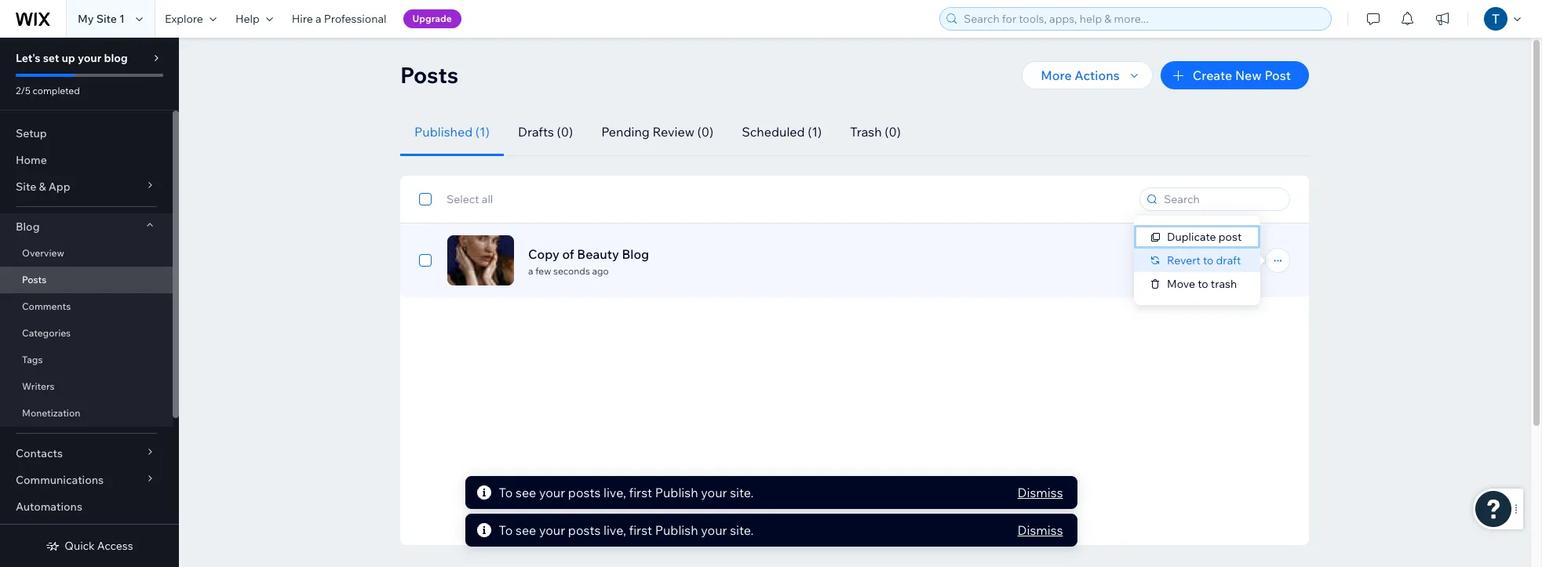 Task type: describe. For each thing, give the bounding box(es) containing it.
more actions button
[[1022, 61, 1153, 89]]

scheduled (1) button
[[728, 108, 836, 156]]

dismiss button for first alert
[[1018, 483, 1063, 502]]

setup link
[[0, 120, 173, 147]]

post
[[1219, 230, 1242, 244]]

my site 1
[[78, 12, 125, 26]]

quick access button
[[46, 539, 133, 553]]

new
[[1235, 67, 1262, 83]]

writers link
[[0, 374, 173, 400]]

your inside sidebar element
[[78, 51, 101, 65]]

quick
[[65, 539, 95, 553]]

duplicate post button
[[1134, 225, 1261, 249]]

live, for first alert
[[603, 485, 626, 501]]

edit button
[[1198, 248, 1256, 273]]

contacts
[[16, 447, 63, 461]]

communications
[[16, 473, 104, 487]]

categories link
[[0, 320, 173, 347]]

1
[[119, 12, 125, 26]]

trash (0) button
[[836, 108, 915, 156]]

posts link
[[0, 267, 173, 294]]

professional
[[324, 12, 387, 26]]

1 horizontal spatial site
[[96, 12, 117, 26]]

publish for first alert
[[655, 485, 698, 501]]

see for first alert
[[516, 485, 536, 501]]

2 alert from the top
[[465, 514, 1077, 547]]

hire a professional link
[[282, 0, 396, 38]]

posts for second alert
[[568, 523, 601, 538]]

writers
[[22, 381, 55, 392]]

2 site. from the top
[[730, 523, 754, 538]]

let's set up your blog
[[16, 51, 128, 65]]

drafts (0) button
[[504, 108, 587, 156]]

drafts
[[518, 124, 554, 140]]

beauty
[[577, 246, 619, 262]]

drafts (0)
[[518, 124, 573, 140]]

more
[[1041, 67, 1072, 83]]

revert
[[1167, 254, 1201, 268]]

of
[[562, 246, 574, 262]]

ago
[[592, 265, 609, 277]]

contacts button
[[0, 440, 173, 467]]

create new post button
[[1161, 61, 1309, 89]]

tab list containing published (1)
[[400, 108, 1290, 156]]

explore
[[165, 12, 203, 26]]

tags
[[22, 354, 43, 366]]

posts inside sidebar element
[[22, 274, 46, 286]]

automations link
[[0, 494, 173, 520]]

to for second alert
[[499, 523, 513, 538]]

duplicate
[[1167, 230, 1216, 244]]

monetization link
[[0, 400, 173, 427]]

blog
[[104, 51, 128, 65]]

Search for tools, apps, help & more... field
[[959, 8, 1326, 30]]

categories
[[22, 327, 71, 339]]

to for revert
[[1203, 254, 1214, 268]]

site & app
[[16, 180, 70, 194]]

more actions
[[1041, 67, 1120, 83]]

move
[[1167, 277, 1195, 291]]

to for first alert
[[499, 485, 513, 501]]

help button
[[226, 0, 282, 38]]

(1) for scheduled (1)
[[808, 124, 822, 140]]

trash (0)
[[850, 124, 901, 140]]

review
[[653, 124, 695, 140]]

access
[[97, 539, 133, 553]]

pending review (0)
[[601, 124, 714, 140]]

pending
[[601, 124, 650, 140]]

1 alert from the top
[[465, 476, 1077, 509]]

0 vertical spatial posts
[[400, 61, 459, 89]]

move to trash button
[[1134, 272, 1261, 296]]

app
[[48, 180, 70, 194]]

setup
[[16, 126, 47, 140]]

pending review (0) button
[[587, 108, 728, 156]]

home
[[16, 153, 47, 167]]

(1) for published (1)
[[475, 124, 490, 140]]

live, for second alert
[[603, 523, 626, 538]]

copy
[[528, 246, 559, 262]]

monetization
[[22, 407, 80, 419]]

(0) for trash (0)
[[885, 124, 901, 140]]

few
[[535, 265, 551, 277]]

communications button
[[0, 467, 173, 494]]

trash
[[850, 124, 882, 140]]

create new post
[[1193, 67, 1291, 83]]

a inside copy of beauty blog a few seconds ago
[[528, 265, 533, 277]]

published (1) button
[[400, 108, 504, 156]]

comments
[[22, 301, 71, 312]]



Task type: locate. For each thing, give the bounding box(es) containing it.
1 site. from the top
[[730, 485, 754, 501]]

actions
[[1075, 67, 1120, 83]]

0 vertical spatial see
[[516, 485, 536, 501]]

2 (0) from the left
[[697, 124, 714, 140]]

1 vertical spatial first
[[629, 523, 652, 538]]

to left "trash" at right
[[1198, 277, 1208, 291]]

1 vertical spatial dismiss
[[1018, 523, 1063, 538]]

1 vertical spatial live,
[[603, 523, 626, 538]]

(1) right scheduled
[[808, 124, 822, 140]]

seconds
[[553, 265, 590, 277]]

1 vertical spatial see
[[516, 523, 536, 538]]

revert to draft
[[1167, 254, 1241, 268]]

dismiss for second alert's dismiss button
[[1018, 523, 1063, 538]]

publish for second alert
[[655, 523, 698, 538]]

0 vertical spatial alert
[[465, 476, 1077, 509]]

posts down overview
[[22, 274, 46, 286]]

1 vertical spatial to see your posts live, first publish your site.
[[499, 523, 754, 538]]

0 vertical spatial dismiss button
[[1018, 483, 1063, 502]]

1 vertical spatial site.
[[730, 523, 754, 538]]

(0) right drafts
[[557, 124, 573, 140]]

1 vertical spatial publish
[[655, 523, 698, 538]]

(1) right the published
[[475, 124, 490, 140]]

blog button
[[0, 213, 173, 240]]

tab list
[[400, 108, 1290, 156]]

1 (1) from the left
[[475, 124, 490, 140]]

published (1)
[[414, 124, 490, 140]]

(1) inside scheduled (1) button
[[808, 124, 822, 140]]

0 vertical spatial blog
[[16, 220, 40, 234]]

create
[[1193, 67, 1232, 83]]

1 posts from the top
[[568, 485, 601, 501]]

trash
[[1211, 277, 1237, 291]]

blog inside copy of beauty blog a few seconds ago
[[622, 246, 649, 262]]

Select all checkbox
[[419, 190, 493, 209]]

1 vertical spatial alert
[[465, 514, 1077, 547]]

1 horizontal spatial a
[[528, 265, 533, 277]]

to
[[499, 485, 513, 501], [499, 523, 513, 538]]

1 dismiss button from the top
[[1018, 483, 1063, 502]]

to see your posts live, first publish your site. for first alert
[[499, 485, 754, 501]]

1 vertical spatial a
[[528, 265, 533, 277]]

2 publish from the top
[[655, 523, 698, 538]]

2 first from the top
[[629, 523, 652, 538]]

0 vertical spatial live,
[[603, 485, 626, 501]]

dismiss button for second alert
[[1018, 521, 1063, 540]]

1 horizontal spatial (1)
[[808, 124, 822, 140]]

(0)
[[557, 124, 573, 140], [697, 124, 714, 140], [885, 124, 901, 140]]

0 vertical spatial site
[[96, 12, 117, 26]]

posts
[[400, 61, 459, 89], [22, 274, 46, 286]]

1 vertical spatial to
[[499, 523, 513, 538]]

upgrade
[[412, 13, 452, 24]]

1 vertical spatial posts
[[568, 523, 601, 538]]

2 (1) from the left
[[808, 124, 822, 140]]

1 horizontal spatial posts
[[400, 61, 459, 89]]

0 vertical spatial to see your posts live, first publish your site.
[[499, 485, 754, 501]]

0 vertical spatial dismiss
[[1018, 485, 1063, 501]]

(1) inside published (1) button
[[475, 124, 490, 140]]

overview link
[[0, 240, 173, 267]]

alert
[[465, 476, 1077, 509], [465, 514, 1077, 547]]

2 horizontal spatial (0)
[[885, 124, 901, 140]]

quick access
[[65, 539, 133, 553]]

0 horizontal spatial site
[[16, 180, 36, 194]]

0 vertical spatial to
[[1203, 254, 1214, 268]]

a left "few"
[[528, 265, 533, 277]]

help
[[235, 12, 260, 26]]

to left the edit
[[1203, 254, 1214, 268]]

revert to draft button
[[1134, 249, 1261, 272]]

hire
[[292, 12, 313, 26]]

a
[[315, 12, 321, 26], [528, 265, 533, 277]]

2 to see your posts live, first publish your site. from the top
[[499, 523, 754, 538]]

0 vertical spatial to
[[499, 485, 513, 501]]

2/5
[[16, 85, 31, 97]]

scheduled (1)
[[742, 124, 822, 140]]

(0) right trash
[[885, 124, 901, 140]]

blog up overview
[[16, 220, 40, 234]]

select
[[447, 192, 479, 206]]

tags link
[[0, 347, 173, 374]]

posts
[[568, 485, 601, 501], [568, 523, 601, 538]]

None checkbox
[[419, 251, 432, 270]]

1 vertical spatial site
[[16, 180, 36, 194]]

site.
[[730, 485, 754, 501], [730, 523, 754, 538]]

post
[[1265, 67, 1291, 83]]

overview
[[22, 247, 64, 259]]

menu containing duplicate post
[[1134, 225, 1261, 296]]

1 horizontal spatial (0)
[[697, 124, 714, 140]]

select all
[[447, 192, 493, 206]]

see for second alert
[[516, 523, 536, 538]]

sidebar element
[[0, 38, 179, 567]]

comments link
[[0, 294, 173, 320]]

live,
[[603, 485, 626, 501], [603, 523, 626, 538]]

1 vertical spatial dismiss button
[[1018, 521, 1063, 540]]

2 posts from the top
[[568, 523, 601, 538]]

0 vertical spatial publish
[[655, 485, 698, 501]]

1 see from the top
[[516, 485, 536, 501]]

see
[[516, 485, 536, 501], [516, 523, 536, 538]]

to see your posts live, first publish your site. for second alert
[[499, 523, 754, 538]]

(0) for drafts (0)
[[557, 124, 573, 140]]

blog inside blog 'dropdown button'
[[16, 220, 40, 234]]

site & app button
[[0, 173, 173, 200]]

set
[[43, 51, 59, 65]]

published
[[414, 124, 473, 140]]

(0) right review
[[697, 124, 714, 140]]

1 vertical spatial posts
[[22, 274, 46, 286]]

menu
[[1134, 225, 1261, 296]]

3 (0) from the left
[[885, 124, 901, 140]]

dismiss button
[[1018, 483, 1063, 502], [1018, 521, 1063, 540]]

copy of beauty blog a few seconds ago
[[528, 246, 649, 277]]

up
[[62, 51, 75, 65]]

my
[[78, 12, 94, 26]]

dismiss
[[1018, 485, 1063, 501], [1018, 523, 1063, 538]]

duplicate post
[[1167, 230, 1242, 244]]

0 horizontal spatial blog
[[16, 220, 40, 234]]

posts down 'upgrade' button
[[400, 61, 459, 89]]

0 horizontal spatial posts
[[22, 274, 46, 286]]

to
[[1203, 254, 1214, 268], [1198, 277, 1208, 291]]

completed
[[33, 85, 80, 97]]

to see your posts live, first publish your site.
[[499, 485, 754, 501], [499, 523, 754, 538]]

site inside popup button
[[16, 180, 36, 194]]

let's
[[16, 51, 40, 65]]

1 first from the top
[[629, 485, 652, 501]]

0 vertical spatial site.
[[730, 485, 754, 501]]

site left 1
[[96, 12, 117, 26]]

0 vertical spatial a
[[315, 12, 321, 26]]

draft
[[1216, 254, 1241, 268]]

1 (0) from the left
[[557, 124, 573, 140]]

&
[[39, 180, 46, 194]]

0 horizontal spatial (1)
[[475, 124, 490, 140]]

your
[[78, 51, 101, 65], [539, 485, 565, 501], [701, 485, 727, 501], [539, 523, 565, 538], [701, 523, 727, 538]]

2 dismiss button from the top
[[1018, 521, 1063, 540]]

home link
[[0, 147, 173, 173]]

1 dismiss from the top
[[1018, 485, 1063, 501]]

0 vertical spatial posts
[[568, 485, 601, 501]]

edit
[[1216, 254, 1237, 268]]

a right hire
[[315, 12, 321, 26]]

1 vertical spatial blog
[[622, 246, 649, 262]]

1 to from the top
[[499, 485, 513, 501]]

1 horizontal spatial blog
[[622, 246, 649, 262]]

1 to see your posts live, first publish your site. from the top
[[499, 485, 754, 501]]

1 live, from the top
[[603, 485, 626, 501]]

blog
[[16, 220, 40, 234], [622, 246, 649, 262]]

2 dismiss from the top
[[1018, 523, 1063, 538]]

blog right beauty
[[622, 246, 649, 262]]

scheduled
[[742, 124, 805, 140]]

upgrade button
[[403, 9, 461, 28]]

2 see from the top
[[516, 523, 536, 538]]

2 live, from the top
[[603, 523, 626, 538]]

to for move
[[1198, 277, 1208, 291]]

0 horizontal spatial (0)
[[557, 124, 573, 140]]

move to trash
[[1167, 277, 1237, 291]]

site
[[96, 12, 117, 26], [16, 180, 36, 194]]

0 horizontal spatial a
[[315, 12, 321, 26]]

1 vertical spatial to
[[1198, 277, 1208, 291]]

posts for first alert
[[568, 485, 601, 501]]

2/5 completed
[[16, 85, 80, 97]]

2 to from the top
[[499, 523, 513, 538]]

automations
[[16, 500, 82, 514]]

0 vertical spatial first
[[629, 485, 652, 501]]

all
[[482, 192, 493, 206]]

Search field
[[1159, 188, 1285, 210]]

dismiss for dismiss button associated with first alert
[[1018, 485, 1063, 501]]

hire a professional
[[292, 12, 387, 26]]

publish
[[655, 485, 698, 501], [655, 523, 698, 538]]

site left &
[[16, 180, 36, 194]]

1 publish from the top
[[655, 485, 698, 501]]



Task type: vqa. For each thing, say whether or not it's contained in the screenshot.
trial associated with Restaurant
no



